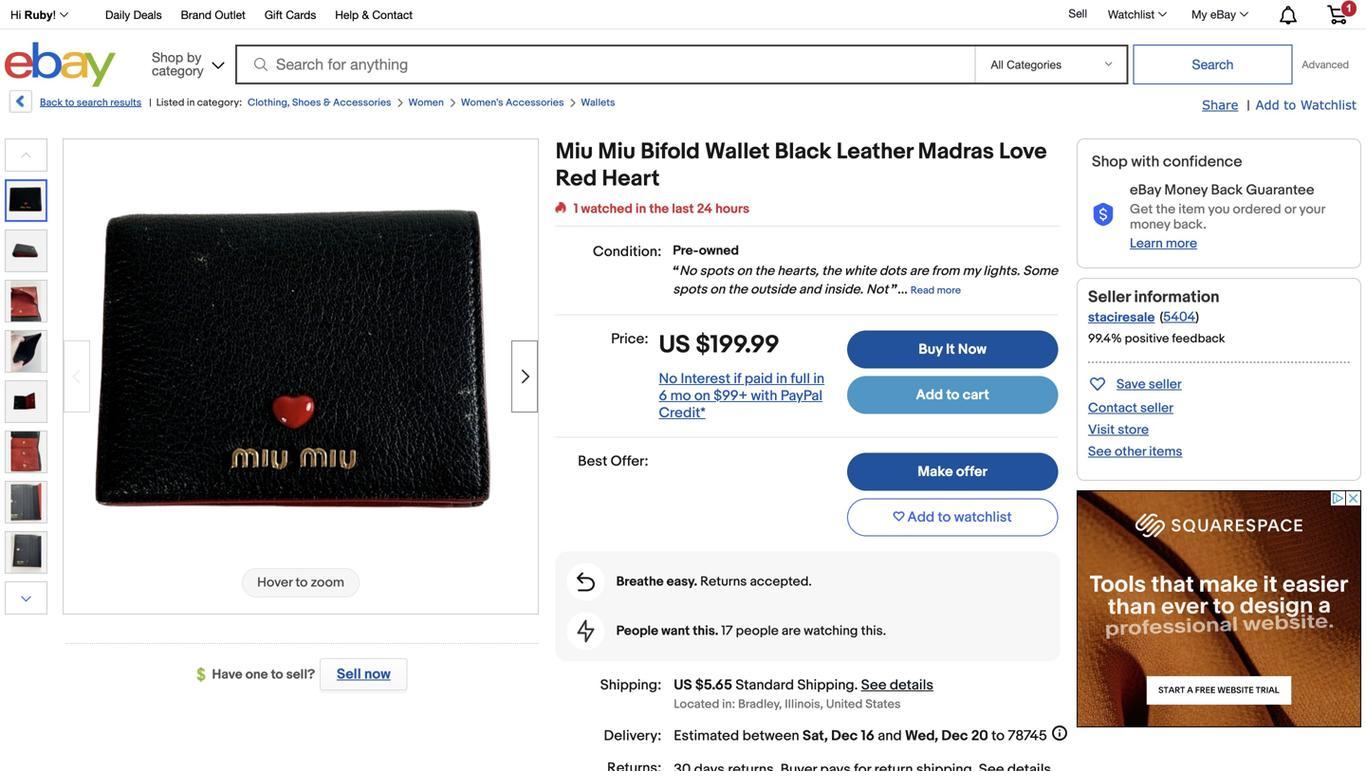 Task type: describe. For each thing, give the bounding box(es) containing it.
add for add to cart
[[916, 387, 943, 404]]

none submit inside shop by category banner
[[1133, 45, 1293, 84]]

2 miu from the left
[[598, 139, 636, 166]]

help & contact
[[335, 8, 413, 21]]

seller for contact
[[1140, 400, 1174, 416]]

not
[[866, 282, 888, 298]]

$5.65
[[695, 677, 732, 694]]

standard
[[736, 677, 794, 694]]

!
[[53, 9, 56, 21]]

to inside button
[[938, 509, 951, 526]]

offer:
[[611, 453, 648, 470]]

add to cart
[[916, 387, 989, 404]]

wed,
[[905, 728, 938, 745]]

contact seller visit store see other items
[[1088, 400, 1183, 460]]

ebay money back guarantee get the item you ordered or your money back. learn more
[[1130, 182, 1325, 252]]

99.4%
[[1088, 332, 1122, 346]]

sat,
[[803, 728, 828, 745]]

hi
[[10, 9, 21, 21]]

shop with confidence
[[1092, 153, 1242, 171]]

1 miu from the left
[[556, 139, 593, 166]]

cards
[[286, 8, 316, 21]]

1 vertical spatial &
[[323, 97, 331, 109]]

and inside " no spots on the hearts, the white dots are from my lights. some spots on the outside and inside. not
[[799, 282, 821, 298]]

seller information staciresale ( 5404 ) 99.4% positive feedback
[[1088, 287, 1225, 346]]

sell for sell now
[[337, 666, 361, 683]]

in down the "heart"
[[636, 201, 646, 217]]

madras
[[918, 139, 994, 166]]

red
[[556, 166, 597, 193]]

positive
[[1125, 332, 1169, 346]]

shop by category banner
[[0, 0, 1361, 92]]

price:
[[611, 331, 648, 348]]

17
[[721, 623, 733, 639]]

confidence
[[1163, 153, 1242, 171]]

staciresale
[[1088, 310, 1155, 326]]

0 vertical spatial spots
[[700, 263, 734, 279]]

1 accessories from the left
[[333, 97, 391, 109]]

Search for anything text field
[[238, 46, 971, 83]]

to left search
[[65, 97, 74, 109]]

no inside no interest if paid in full in 6 mo on $99+ with paypal credit*
[[659, 370, 678, 387]]

want
[[661, 623, 690, 639]]

picture 7 of 23 image
[[6, 482, 46, 523]]

picture 1 of 23 image
[[7, 181, 46, 220]]

5404
[[1163, 309, 1196, 325]]

5404 link
[[1163, 309, 1196, 325]]

1 watched in the last 24 hours
[[574, 201, 750, 217]]

add inside the share | add to watchlist
[[1256, 97, 1280, 112]]

1 dec from the left
[[831, 728, 858, 745]]

sell for sell
[[1069, 7, 1087, 20]]

$199.99
[[696, 331, 780, 360]]

bifold
[[641, 139, 700, 166]]

ordered
[[1233, 202, 1282, 218]]

back.
[[1173, 217, 1207, 233]]

| inside the share | add to watchlist
[[1247, 98, 1250, 114]]

breathe
[[616, 574, 664, 590]]

pre-
[[673, 243, 699, 259]]

back inside back to search results link
[[40, 97, 63, 109]]

gift cards link
[[265, 5, 316, 26]]

make offer
[[918, 463, 988, 480]]

if
[[734, 370, 741, 387]]

ruby
[[24, 9, 53, 21]]

my ebay link
[[1181, 3, 1257, 26]]

us $199.99
[[659, 331, 780, 360]]

staciresale link
[[1088, 310, 1155, 326]]

advertisement region
[[1077, 490, 1361, 728]]

people
[[616, 623, 658, 639]]

white
[[844, 263, 876, 279]]

some
[[1023, 263, 1058, 279]]

2 dec from the left
[[942, 728, 968, 745]]

dollar sign image
[[197, 668, 212, 683]]

to inside the share | add to watchlist
[[1284, 97, 1296, 112]]

watchlist link
[[1098, 3, 1176, 26]]

2 this. from the left
[[861, 623, 886, 639]]

estimated between sat, dec 16 and wed, dec 20 to 78745
[[674, 728, 1047, 745]]

watchlist inside the share | add to watchlist
[[1301, 97, 1357, 112]]

see inside us $199.99 'main content'
[[861, 677, 887, 694]]

back to search results link
[[8, 90, 142, 120]]

buy
[[919, 341, 943, 358]]

us $199.99 main content
[[556, 139, 1069, 771]]

0 horizontal spatial |
[[149, 97, 152, 109]]

contact inside "link"
[[372, 8, 413, 21]]

2 accessories from the left
[[506, 97, 564, 109]]

help & contact link
[[335, 5, 413, 26]]

save
[[1117, 377, 1146, 393]]

us for us $5.65
[[674, 677, 692, 694]]

no interest if paid in full in 6 mo on $99+ with paypal credit* link
[[659, 370, 825, 422]]

sell?
[[286, 667, 315, 683]]

people want this. 17 people are watching this.
[[616, 623, 886, 639]]

guarantee
[[1246, 182, 1315, 199]]

paid
[[745, 370, 773, 387]]

dots
[[879, 263, 907, 279]]

clothing,
[[248, 97, 290, 109]]

accepted.
[[750, 574, 812, 590]]

.
[[855, 677, 858, 694]]

it
[[946, 341, 955, 358]]

owned
[[699, 243, 739, 259]]

with details__icon image for people want this.
[[577, 620, 594, 643]]

black
[[775, 139, 832, 166]]

daily
[[105, 8, 130, 21]]

with details__icon image for ebay money back guarantee
[[1092, 203, 1115, 227]]

money
[[1130, 217, 1170, 233]]

save seller
[[1117, 377, 1182, 393]]

hi ruby !
[[10, 9, 56, 21]]

by
[[187, 49, 201, 65]]

add to watchlist link
[[1256, 97, 1357, 114]]

us $5.65
[[674, 677, 732, 694]]

shipping:
[[600, 677, 662, 694]]

located in: bradley, illinois, united states
[[674, 697, 901, 712]]

category:
[[197, 97, 242, 109]]

1 vertical spatial on
[[710, 282, 725, 298]]

78745
[[1008, 728, 1047, 745]]

learn more link
[[1130, 236, 1197, 252]]

more inside ebay money back guarantee get the item you ordered or your money back. learn more
[[1166, 236, 1197, 252]]

picture 2 of 23 image
[[6, 231, 46, 271]]

add to cart link
[[847, 376, 1058, 414]]



Task type: vqa. For each thing, say whether or not it's contained in the screenshot.
and
yes



Task type: locate. For each thing, give the bounding box(es) containing it.
1 horizontal spatial see
[[1088, 444, 1112, 460]]

estimated
[[674, 728, 739, 745]]

located
[[674, 697, 720, 712]]

None submit
[[1133, 45, 1293, 84]]

0 horizontal spatial dec
[[831, 728, 858, 745]]

add for add to watchlist
[[908, 509, 935, 526]]

"
[[673, 263, 679, 279]]

in:
[[722, 697, 735, 712]]

visit store link
[[1088, 422, 1149, 438]]

" ... read more
[[891, 282, 961, 298]]

spots down owned
[[700, 263, 734, 279]]

with details__icon image left get at the right of the page
[[1092, 203, 1115, 227]]

2 vertical spatial add
[[908, 509, 935, 526]]

seller down save seller
[[1140, 400, 1174, 416]]

1 horizontal spatial 1
[[1346, 2, 1352, 14]]

ebay right my
[[1211, 8, 1236, 21]]

picture 6 of 23 image
[[6, 432, 46, 472]]

the up outside
[[755, 263, 774, 279]]

1 horizontal spatial more
[[1166, 236, 1197, 252]]

to right one
[[271, 667, 283, 683]]

see down visit on the right bottom of the page
[[1088, 444, 1112, 460]]

picture 3 of 23 image
[[6, 281, 46, 322]]

united
[[826, 697, 863, 712]]

category
[[152, 63, 204, 78]]

to left watchlist
[[938, 509, 951, 526]]

& inside "link"
[[362, 8, 369, 21]]

| right share button at the top of page
[[1247, 98, 1250, 114]]

shop for shop by category
[[152, 49, 183, 65]]

see
[[1088, 444, 1112, 460], [861, 677, 887, 694]]

dec left 16
[[831, 728, 858, 745]]

0 vertical spatial sell
[[1069, 7, 1087, 20]]

with details__icon image for breathe easy.
[[577, 573, 595, 591]]

to down the advanced link
[[1284, 97, 1296, 112]]

with inside no interest if paid in full in 6 mo on $99+ with paypal credit*
[[751, 387, 778, 405]]

with
[[1131, 153, 1160, 171], [751, 387, 778, 405]]

0 horizontal spatial ebay
[[1130, 182, 1161, 199]]

are inside " no spots on the hearts, the white dots are from my lights. some spots on the outside and inside. not
[[910, 263, 929, 279]]

miu miu bifold wallet black leather madras love red heart - picture 1 of 23 image
[[64, 152, 538, 597]]

sell inside account navigation
[[1069, 7, 1087, 20]]

this. right watching
[[861, 623, 886, 639]]

dec left 20 at the right of page
[[942, 728, 968, 745]]

with details__icon image left people
[[577, 620, 594, 643]]

1 horizontal spatial |
[[1247, 98, 1250, 114]]

1 vertical spatial shop
[[1092, 153, 1128, 171]]

with up get at the right of the page
[[1131, 153, 1160, 171]]

0 vertical spatial on
[[737, 263, 752, 279]]

the
[[649, 201, 669, 217], [1156, 202, 1176, 218], [755, 263, 774, 279], [822, 263, 841, 279], [728, 282, 748, 298]]

0 vertical spatial with details__icon image
[[1092, 203, 1115, 227]]

1 inside 'main content'
[[574, 201, 578, 217]]

see inside contact seller visit store see other items
[[1088, 444, 1112, 460]]

sell left watchlist link
[[1069, 7, 1087, 20]]

add inside button
[[908, 509, 935, 526]]

1 vertical spatial add
[[916, 387, 943, 404]]

contact seller link
[[1088, 400, 1174, 416]]

1 vertical spatial no
[[659, 370, 678, 387]]

0 vertical spatial no
[[679, 263, 697, 279]]

us up located
[[674, 677, 692, 694]]

this.
[[693, 623, 718, 639], [861, 623, 886, 639]]

the left last
[[649, 201, 669, 217]]

0 horizontal spatial 1
[[574, 201, 578, 217]]

see other items link
[[1088, 444, 1183, 460]]

0 horizontal spatial with
[[751, 387, 778, 405]]

1 up the advanced link
[[1346, 2, 1352, 14]]

0 horizontal spatial back
[[40, 97, 63, 109]]

1 vertical spatial and
[[878, 728, 902, 745]]

0 horizontal spatial miu
[[556, 139, 593, 166]]

the left outside
[[728, 282, 748, 298]]

0 horizontal spatial are
[[782, 623, 801, 639]]

picture 8 of 23 image
[[6, 532, 46, 573]]

in left full
[[776, 370, 787, 387]]

shop left by
[[152, 49, 183, 65]]

sell now
[[337, 666, 391, 683]]

no up the credit*
[[659, 370, 678, 387]]

ebay inside ebay money back guarantee get the item you ordered or your money back. learn more
[[1130, 182, 1161, 199]]

1 vertical spatial 1
[[574, 201, 578, 217]]

1 horizontal spatial ebay
[[1211, 8, 1236, 21]]

cart
[[963, 387, 989, 404]]

add to watchlist
[[908, 509, 1012, 526]]

save seller button
[[1088, 373, 1182, 395]]

seller inside contact seller visit store see other items
[[1140, 400, 1174, 416]]

1 vertical spatial with
[[751, 387, 778, 405]]

bradley,
[[738, 697, 782, 712]]

24
[[697, 201, 713, 217]]

are up read
[[910, 263, 929, 279]]

1 horizontal spatial shop
[[1092, 153, 1128, 171]]

items
[[1149, 444, 1183, 460]]

with details__icon image
[[1092, 203, 1115, 227], [577, 573, 595, 591], [577, 620, 594, 643]]

0 vertical spatial are
[[910, 263, 929, 279]]

brand outlet link
[[181, 5, 246, 26]]

0 vertical spatial more
[[1166, 236, 1197, 252]]

daily deals
[[105, 8, 162, 21]]

pre-owned
[[673, 243, 739, 259]]

lights.
[[983, 263, 1020, 279]]

picture 4 of 23 image
[[6, 331, 46, 372]]

in right full
[[813, 370, 825, 387]]

outside
[[751, 282, 796, 298]]

illinois,
[[785, 697, 823, 712]]

1 for 1
[[1346, 2, 1352, 14]]

the up the inside.
[[822, 263, 841, 279]]

and
[[799, 282, 821, 298], [878, 728, 902, 745]]

no inside " no spots on the hearts, the white dots are from my lights. some spots on the outside and inside. not
[[679, 263, 697, 279]]

on inside no interest if paid in full in 6 mo on $99+ with paypal credit*
[[694, 387, 711, 405]]

watchlist inside account navigation
[[1108, 8, 1155, 21]]

spots down " on the left top of page
[[673, 282, 707, 298]]

1 vertical spatial spots
[[673, 282, 707, 298]]

0 vertical spatial and
[[799, 282, 821, 298]]

women
[[408, 97, 444, 109]]

contact up visit store link
[[1088, 400, 1137, 416]]

back left search
[[40, 97, 63, 109]]

0 vertical spatial &
[[362, 8, 369, 21]]

1 for 1 watched in the last 24 hours
[[574, 201, 578, 217]]

and right 16
[[878, 728, 902, 745]]

0 vertical spatial contact
[[372, 8, 413, 21]]

1 inside account navigation
[[1346, 2, 1352, 14]]

1 horizontal spatial accessories
[[506, 97, 564, 109]]

add down make
[[908, 509, 935, 526]]

miu miu bifold wallet black leather madras love red heart
[[556, 139, 1047, 193]]

listed
[[156, 97, 185, 109]]

wallets
[[581, 97, 615, 109]]

1 horizontal spatial no
[[679, 263, 697, 279]]

shop right love
[[1092, 153, 1128, 171]]

1 vertical spatial back
[[1211, 182, 1243, 199]]

1 horizontal spatial and
[[878, 728, 902, 745]]

1 vertical spatial watchlist
[[1301, 97, 1357, 112]]

1 down red
[[574, 201, 578, 217]]

no down pre- on the top
[[679, 263, 697, 279]]

0 horizontal spatial contact
[[372, 8, 413, 21]]

2 vertical spatial with details__icon image
[[577, 620, 594, 643]]

0 horizontal spatial no
[[659, 370, 678, 387]]

us right price:
[[659, 331, 690, 360]]

0 vertical spatial add
[[1256, 97, 1280, 112]]

1 vertical spatial sell
[[337, 666, 361, 683]]

1 horizontal spatial sell
[[1069, 7, 1087, 20]]

1 vertical spatial with details__icon image
[[577, 573, 595, 591]]

1 vertical spatial contact
[[1088, 400, 1137, 416]]

watching
[[804, 623, 858, 639]]

1 vertical spatial us
[[674, 677, 692, 694]]

seller for save
[[1149, 377, 1182, 393]]

no
[[679, 263, 697, 279], [659, 370, 678, 387]]

contact inside contact seller visit store see other items
[[1088, 400, 1137, 416]]

no interest if paid in full in 6 mo on $99+ with paypal credit*
[[659, 370, 825, 422]]

visit
[[1088, 422, 1115, 438]]

1 horizontal spatial contact
[[1088, 400, 1137, 416]]

the inside ebay money back guarantee get the item you ordered or your money back. learn more
[[1156, 202, 1176, 218]]

seller right the save
[[1149, 377, 1182, 393]]

us for us $199.99
[[659, 331, 690, 360]]

watchlist right sell link
[[1108, 8, 1155, 21]]

0 horizontal spatial see
[[861, 677, 887, 694]]

0 vertical spatial see
[[1088, 444, 1112, 460]]

1 horizontal spatial &
[[362, 8, 369, 21]]

0 horizontal spatial and
[[799, 282, 821, 298]]

0 vertical spatial seller
[[1149, 377, 1182, 393]]

results
[[110, 97, 142, 109]]

leather
[[837, 139, 913, 166]]

have
[[212, 667, 243, 683]]

easy.
[[667, 574, 697, 590]]

buy it now
[[919, 341, 987, 358]]

more down back.
[[1166, 236, 1197, 252]]

accessories right shoes
[[333, 97, 391, 109]]

0 horizontal spatial watchlist
[[1108, 8, 1155, 21]]

" no spots on the hearts, the white dots are from my lights. some spots on the outside and inside. not
[[673, 263, 1058, 298]]

back up you on the top right
[[1211, 182, 1243, 199]]

in
[[187, 97, 195, 109], [636, 201, 646, 217], [776, 370, 787, 387], [813, 370, 825, 387]]

add right share
[[1256, 97, 1280, 112]]

sell inside "link"
[[337, 666, 361, 683]]

0 horizontal spatial &
[[323, 97, 331, 109]]

the right get at the right of the page
[[1156, 202, 1176, 218]]

read more link
[[911, 282, 961, 298]]

brand
[[181, 8, 212, 21]]

0 vertical spatial 1
[[1346, 2, 1352, 14]]

contact right help
[[372, 8, 413, 21]]

shipping
[[797, 677, 855, 694]]

0 horizontal spatial sell
[[337, 666, 361, 683]]

watched
[[581, 201, 633, 217]]

and down hearts,
[[799, 282, 821, 298]]

0 horizontal spatial this.
[[693, 623, 718, 639]]

with details__icon image left "breathe"
[[577, 573, 595, 591]]

1 horizontal spatial are
[[910, 263, 929, 279]]

0 vertical spatial ebay
[[1211, 8, 1236, 21]]

ebay inside account navigation
[[1211, 8, 1236, 21]]

1 this. from the left
[[693, 623, 718, 639]]

& right shoes
[[323, 97, 331, 109]]

shop by category
[[152, 49, 204, 78]]

back inside ebay money back guarantee get the item you ordered or your money back. learn more
[[1211, 182, 1243, 199]]

now
[[958, 341, 987, 358]]

from
[[932, 263, 960, 279]]

credit*
[[659, 405, 706, 422]]

in right listed
[[187, 97, 195, 109]]

watchlist
[[954, 509, 1012, 526]]

last
[[672, 201, 694, 217]]

1 vertical spatial ebay
[[1130, 182, 1161, 199]]

see details link
[[861, 677, 934, 694]]

1 vertical spatial seller
[[1140, 400, 1174, 416]]

add down buy
[[916, 387, 943, 404]]

add to watchlist button
[[847, 499, 1058, 536]]

1 horizontal spatial this.
[[861, 623, 886, 639]]

0 horizontal spatial accessories
[[333, 97, 391, 109]]

share button
[[1202, 97, 1238, 114]]

0 vertical spatial with
[[1131, 153, 1160, 171]]

shop inside shop by category
[[152, 49, 183, 65]]

2 vertical spatial on
[[694, 387, 711, 405]]

more down from
[[937, 285, 961, 297]]

$99+
[[714, 387, 748, 405]]

wallet
[[705, 139, 770, 166]]

0 horizontal spatial more
[[937, 285, 961, 297]]

best
[[578, 453, 607, 470]]

shop for shop with confidence
[[1092, 153, 1128, 171]]

& right help
[[362, 8, 369, 21]]

1 vertical spatial more
[[937, 285, 961, 297]]

heart
[[602, 166, 660, 193]]

accessories right women's
[[506, 97, 564, 109]]

your
[[1299, 202, 1325, 218]]

(
[[1160, 309, 1163, 325]]

this. left '17'
[[693, 623, 718, 639]]

information
[[1134, 287, 1220, 307]]

to left cart in the right bottom of the page
[[946, 387, 960, 404]]

you
[[1208, 202, 1230, 218]]

are right people
[[782, 623, 801, 639]]

shop by category button
[[143, 42, 229, 83]]

store
[[1118, 422, 1149, 438]]

sell link
[[1060, 7, 1096, 20]]

0 vertical spatial shop
[[152, 49, 183, 65]]

gift
[[265, 8, 283, 21]]

watchlist down the advanced link
[[1301, 97, 1357, 112]]

1 vertical spatial are
[[782, 623, 801, 639]]

with right if
[[751, 387, 778, 405]]

brand outlet
[[181, 8, 246, 21]]

"
[[891, 282, 898, 298]]

1 horizontal spatial with
[[1131, 153, 1160, 171]]

0 vertical spatial us
[[659, 331, 690, 360]]

condition:
[[593, 243, 662, 260]]

sell left now
[[337, 666, 361, 683]]

1 horizontal spatial miu
[[598, 139, 636, 166]]

0 horizontal spatial shop
[[152, 49, 183, 65]]

make
[[918, 463, 953, 480]]

spots
[[700, 263, 734, 279], [673, 282, 707, 298]]

clothing, shoes & accessories link
[[248, 97, 391, 109]]

seller inside button
[[1149, 377, 1182, 393]]

ebay up get at the right of the page
[[1130, 182, 1161, 199]]

0 vertical spatial back
[[40, 97, 63, 109]]

women's accessories link
[[461, 97, 564, 109]]

or
[[1284, 202, 1296, 218]]

states
[[866, 697, 901, 712]]

miu down the wallets
[[556, 139, 593, 166]]

to right 20 at the right of page
[[992, 728, 1005, 745]]

1 vertical spatial see
[[861, 677, 887, 694]]

see right .
[[861, 677, 887, 694]]

1 horizontal spatial watchlist
[[1301, 97, 1357, 112]]

wallets link
[[581, 97, 615, 109]]

1 horizontal spatial dec
[[942, 728, 968, 745]]

miu right red
[[598, 139, 636, 166]]

| left listed
[[149, 97, 152, 109]]

more inside " ... read more
[[937, 285, 961, 297]]

account navigation
[[0, 0, 1361, 29]]

1 horizontal spatial back
[[1211, 182, 1243, 199]]

to
[[65, 97, 74, 109], [1284, 97, 1296, 112], [946, 387, 960, 404], [938, 509, 951, 526], [271, 667, 283, 683], [992, 728, 1005, 745]]

0 vertical spatial watchlist
[[1108, 8, 1155, 21]]

picture 5 of 23 image
[[6, 381, 46, 422]]



